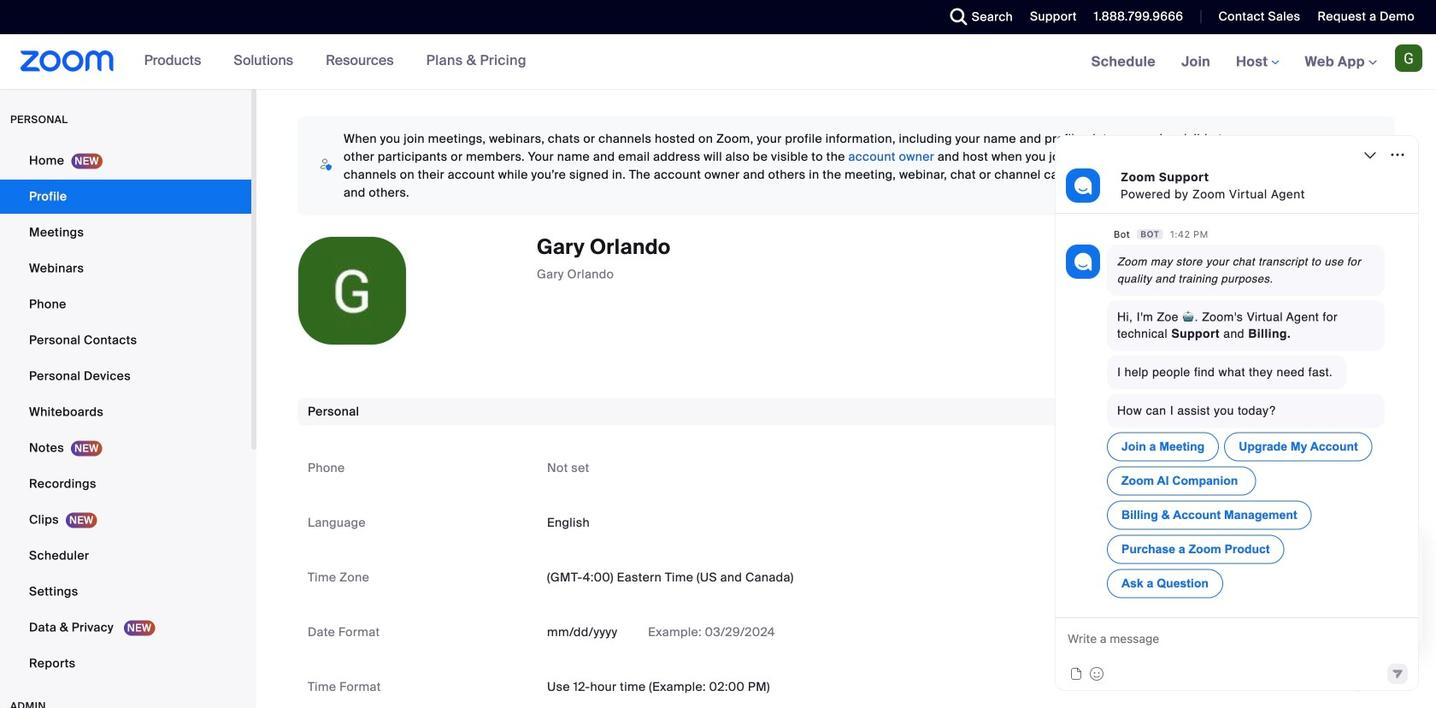 Task type: locate. For each thing, give the bounding box(es) containing it.
zoom logo image
[[21, 50, 114, 72]]

edit user photo image
[[339, 283, 366, 298]]

banner
[[0, 34, 1437, 90]]

product information navigation
[[131, 34, 540, 89]]

meetings navigation
[[1079, 34, 1437, 90]]



Task type: vqa. For each thing, say whether or not it's contained in the screenshot.
right the 'Meeting'
no



Task type: describe. For each thing, give the bounding box(es) containing it.
user photo image
[[298, 237, 406, 345]]

personal menu menu
[[0, 144, 251, 683]]

profile picture image
[[1396, 44, 1423, 72]]



